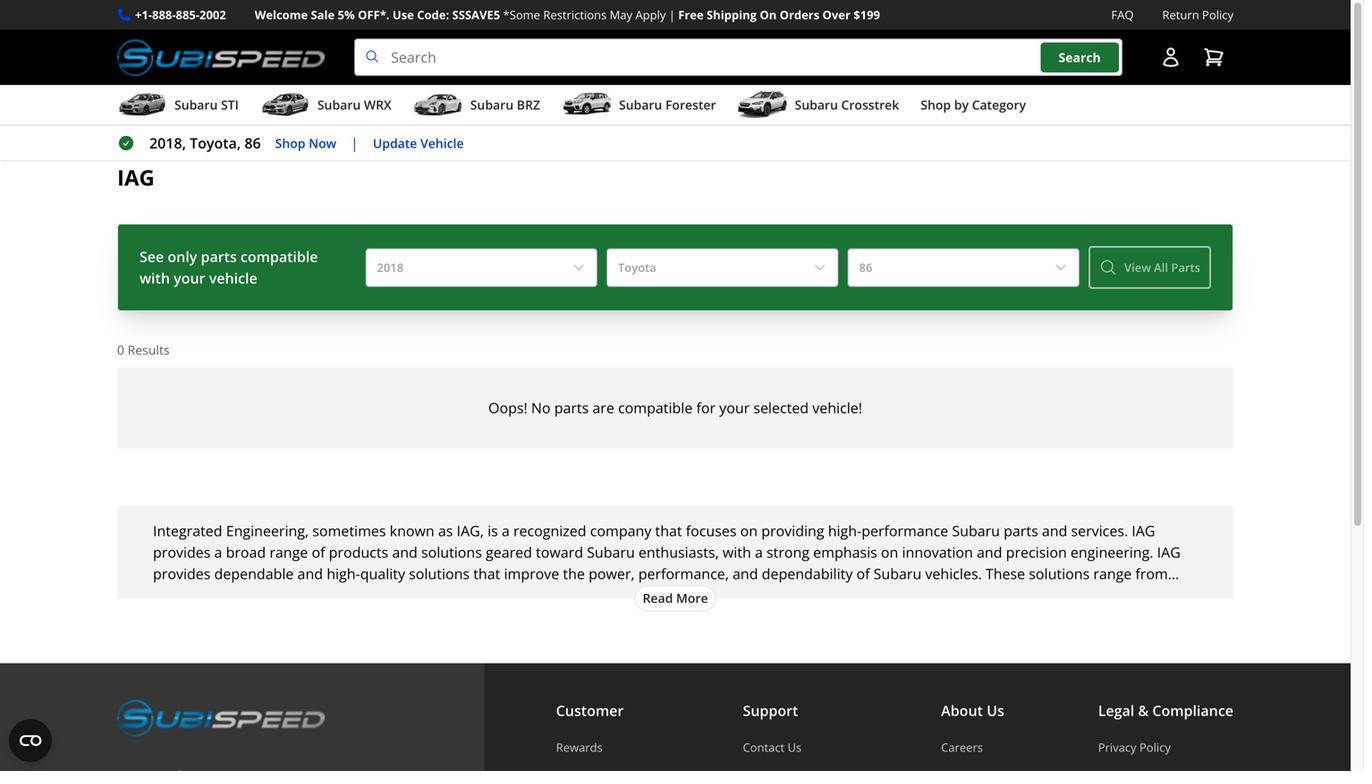 Task type: vqa. For each thing, say whether or not it's contained in the screenshot.
2018, Toyota, 86
yes



Task type: locate. For each thing, give the bounding box(es) containing it.
parts for 0
[[555, 398, 589, 417]]

policy
[[1203, 7, 1234, 23], [1140, 740, 1171, 756]]

on right emphasis
[[881, 543, 899, 562]]

and up precision
[[1043, 521, 1068, 540]]

2 vertical spatial parts
[[1004, 521, 1039, 540]]

compatible
[[241, 247, 318, 266], [618, 398, 693, 417]]

1 vertical spatial |
[[351, 133, 359, 153]]

Select Year button
[[366, 248, 598, 287]]

provides
[[153, 543, 211, 562], [153, 564, 211, 583]]

0 horizontal spatial with
[[140, 269, 170, 288]]

1 vertical spatial provides
[[153, 564, 211, 583]]

vehicle
[[421, 134, 464, 151]]

0 vertical spatial high-
[[828, 521, 862, 540]]

about
[[942, 701, 984, 720]]

on
[[741, 521, 758, 540], [881, 543, 899, 562]]

shop inside shop by category dropdown button
[[921, 96, 951, 113]]

vehicle
[[209, 269, 258, 288]]

Select Make button
[[607, 248, 839, 287]]

2 provides from the top
[[153, 564, 211, 583]]

services.
[[1072, 521, 1129, 540]]

a left broad
[[214, 543, 222, 562]]

the up the turbocharger
[[563, 564, 585, 583]]

range down engineering.
[[1094, 564, 1132, 583]]

contact
[[743, 740, 785, 756]]

| left free in the top of the page
[[669, 7, 676, 23]]

0 horizontal spatial high-
[[327, 564, 360, 583]]

to down assistance
[[703, 629, 717, 648]]

now
[[309, 134, 337, 151]]

1 vertical spatial range
[[1094, 564, 1132, 583]]

code:
[[417, 7, 449, 23]]

return policy
[[1163, 7, 1234, 23]]

2 horizontal spatial iag
[[1158, 543, 1181, 562]]

about us
[[942, 701, 1005, 720]]

$199
[[854, 7, 881, 23]]

0 horizontal spatial of
[[312, 543, 325, 562]]

privacy policy
[[1099, 740, 1171, 756]]

1 vertical spatial of
[[857, 564, 870, 583]]

is
[[488, 521, 498, 540]]

subaru forester button
[[562, 89, 716, 125]]

provides down integrated
[[153, 543, 211, 562]]

0 horizontal spatial a
[[214, 543, 222, 562]]

0 horizontal spatial iag
[[117, 163, 155, 192]]

on right focuses
[[741, 521, 758, 540]]

a subaru forester thumbnail image image
[[562, 91, 612, 118]]

subaru wrx button
[[260, 89, 392, 125]]

0
[[117, 342, 124, 359]]

1 horizontal spatial policy
[[1203, 7, 1234, 23]]

policy for privacy policy
[[1140, 740, 1171, 756]]

dedication
[[285, 629, 355, 648]]

contact us link
[[743, 740, 848, 756]]

rewards
[[556, 740, 603, 756]]

Select Model button
[[848, 248, 1080, 287]]

1 vertical spatial subispeed logo image
[[117, 699, 326, 737]]

of
[[312, 543, 325, 562], [857, 564, 870, 583]]

2 vertical spatial iag
[[1158, 543, 1181, 562]]

1 provides from the top
[[153, 543, 211, 562]]

0 horizontal spatial on
[[741, 521, 758, 540]]

1 horizontal spatial iag
[[1132, 521, 1156, 540]]

careers link
[[942, 740, 1005, 756]]

compatible up "vehicle"
[[241, 247, 318, 266]]

that
[[656, 521, 683, 540], [474, 564, 501, 583]]

performance down receive
[[554, 629, 640, 648]]

us right "contact"
[[788, 740, 802, 756]]

performance up innovation
[[862, 521, 949, 540]]

shop left by
[[921, 96, 951, 113]]

parts up precision
[[1004, 521, 1039, 540]]

subaru
[[175, 96, 218, 113], [318, 96, 361, 113], [471, 96, 514, 113], [619, 96, 663, 113], [795, 96, 838, 113], [953, 521, 1001, 540], [587, 543, 635, 562], [874, 564, 922, 583], [442, 607, 490, 626]]

development,
[[153, 607, 245, 626]]

emphasis
[[814, 543, 878, 562]]

888-
[[152, 7, 176, 23]]

1 vertical spatial policy
[[1140, 740, 1171, 756]]

with inside integrated engineering, sometimes known as iag, is a recognized company that focuses on providing high-performance subaru parts and services. iag provides a broad range of products and solutions geared toward subaru enthusiasts, with a strong emphasis on innovation and precision engineering. iag provides dependable and high-quality solutions that improve the power, performance, and dependability of subaru vehicles. these solutions range from constructed engines and performance modifications to turbocharger kits and fuel system components. their professional services include engine development, tuning, and maintenance, so subaru owners can receive all the assistance they require for their performance requirements. put your faith in iag's expertise and dedication to quality, and your subaru's performance will soar to new heights.
[[723, 543, 752, 562]]

1 horizontal spatial us
[[987, 701, 1005, 720]]

0 horizontal spatial compatible
[[241, 247, 318, 266]]

that down geared
[[474, 564, 501, 583]]

more
[[677, 590, 708, 607]]

shop inside shop now link
[[275, 134, 306, 151]]

and down known
[[392, 543, 418, 562]]

for left their
[[828, 607, 847, 626]]

1 vertical spatial us
[[788, 740, 802, 756]]

policy for return policy
[[1203, 7, 1234, 23]]

subaru brz button
[[413, 89, 541, 125]]

see only parts compatible with your vehicle
[[140, 247, 318, 288]]

search input field
[[355, 39, 1123, 76]]

1 vertical spatial the
[[644, 607, 666, 626]]

0 horizontal spatial parts
[[201, 247, 237, 266]]

search button
[[1041, 42, 1119, 72]]

with
[[140, 269, 170, 288], [723, 543, 752, 562]]

with down focuses
[[723, 543, 752, 562]]

of up their
[[857, 564, 870, 583]]

parts up "vehicle"
[[201, 247, 237, 266]]

subaru's
[[492, 629, 550, 648]]

faq
[[1112, 7, 1134, 23]]

1 horizontal spatial the
[[644, 607, 666, 626]]

providing
[[762, 521, 825, 540]]

include
[[1023, 586, 1072, 605]]

your
[[174, 269, 205, 288], [720, 398, 750, 417], [1101, 607, 1131, 626], [458, 629, 488, 648]]

0 horizontal spatial |
[[351, 133, 359, 153]]

0 horizontal spatial policy
[[1140, 740, 1171, 756]]

2 horizontal spatial parts
[[1004, 521, 1039, 540]]

return policy link
[[1163, 5, 1234, 24]]

their
[[842, 586, 876, 605]]

0 vertical spatial range
[[270, 543, 308, 562]]

shop for shop by category
[[921, 96, 951, 113]]

0 vertical spatial provides
[[153, 543, 211, 562]]

subispeed logo image down expertise
[[117, 699, 326, 737]]

restrictions
[[544, 7, 607, 23]]

system
[[700, 586, 747, 605]]

0 horizontal spatial range
[[270, 543, 308, 562]]

1 horizontal spatial to
[[506, 586, 520, 605]]

engines
[[236, 586, 288, 605]]

+1-888-885-2002 link
[[135, 5, 226, 24]]

legal & compliance
[[1099, 701, 1234, 720]]

1 vertical spatial parts
[[555, 398, 589, 417]]

on
[[760, 7, 777, 23]]

of down sometimes
[[312, 543, 325, 562]]

compatible right are
[[618, 398, 693, 417]]

0 vertical spatial of
[[312, 543, 325, 562]]

high- down products
[[327, 564, 360, 583]]

parts right the no
[[555, 398, 589, 417]]

to up owners
[[506, 586, 520, 605]]

may
[[610, 7, 633, 23]]

to down maintenance,
[[359, 629, 372, 648]]

integrated
[[153, 521, 222, 540]]

contact us
[[743, 740, 802, 756]]

+1-888-885-2002
[[135, 7, 226, 23]]

1 horizontal spatial for
[[828, 607, 847, 626]]

a left strong
[[755, 543, 763, 562]]

iag up from
[[1158, 543, 1181, 562]]

1 horizontal spatial that
[[656, 521, 683, 540]]

that up enthusiasts,
[[656, 521, 683, 540]]

shop by category button
[[921, 89, 1027, 125]]

0 vertical spatial that
[[656, 521, 683, 540]]

1 vertical spatial with
[[723, 543, 752, 562]]

1 vertical spatial shop
[[275, 134, 306, 151]]

read more
[[643, 590, 708, 607]]

kits
[[615, 586, 638, 605]]

oops! no parts are compatible for your selected vehicle!
[[489, 398, 863, 417]]

0 vertical spatial us
[[987, 701, 1005, 720]]

the down read on the bottom
[[644, 607, 666, 626]]

0 vertical spatial compatible
[[241, 247, 318, 266]]

toward
[[536, 543, 584, 562]]

range down the engineering,
[[270, 543, 308, 562]]

with down see
[[140, 269, 170, 288]]

for left selected
[[697, 398, 716, 417]]

compliance
[[1153, 701, 1234, 720]]

1 horizontal spatial parts
[[555, 398, 589, 417]]

1 vertical spatial for
[[828, 607, 847, 626]]

strong
[[767, 543, 810, 562]]

0 vertical spatial for
[[697, 398, 716, 417]]

a subaru sti thumbnail image image
[[117, 91, 167, 118]]

the
[[563, 564, 585, 583], [644, 607, 666, 626]]

button image
[[1161, 47, 1182, 68]]

range
[[270, 543, 308, 562], [1094, 564, 1132, 583]]

0 vertical spatial on
[[741, 521, 758, 540]]

your down modifications
[[458, 629, 488, 648]]

*some
[[503, 7, 541, 23]]

and
[[1043, 521, 1068, 540], [392, 543, 418, 562], [977, 543, 1003, 562], [298, 564, 323, 583], [733, 564, 759, 583], [292, 586, 317, 605], [642, 586, 668, 605], [299, 607, 324, 626], [256, 629, 281, 648], [429, 629, 454, 648]]

0 vertical spatial the
[[563, 564, 585, 583]]

2 horizontal spatial to
[[703, 629, 717, 648]]

0 horizontal spatial us
[[788, 740, 802, 756]]

a right is
[[502, 521, 510, 540]]

subaru up professional
[[874, 564, 922, 583]]

1 vertical spatial on
[[881, 543, 899, 562]]

from
[[1136, 564, 1169, 583]]

1 horizontal spatial high-
[[828, 521, 862, 540]]

will
[[644, 629, 666, 648]]

policy right return
[[1203, 7, 1234, 23]]

1 vertical spatial compatible
[[618, 398, 693, 417]]

1 vertical spatial that
[[474, 564, 501, 583]]

receive
[[574, 607, 621, 626]]

subispeed logo image
[[117, 39, 326, 76], [117, 699, 326, 737]]

high- up emphasis
[[828, 521, 862, 540]]

us right about
[[987, 701, 1005, 720]]

by
[[955, 96, 969, 113]]

policy inside return policy 'link'
[[1203, 7, 1234, 23]]

subaru left forester
[[619, 96, 663, 113]]

+1-
[[135, 7, 152, 23]]

your down only
[[174, 269, 205, 288]]

1 horizontal spatial with
[[723, 543, 752, 562]]

| right now
[[351, 133, 359, 153]]

1 horizontal spatial shop
[[921, 96, 951, 113]]

us for about us
[[987, 701, 1005, 720]]

subispeed logo image down 2002 in the left top of the page
[[117, 39, 326, 76]]

off*.
[[358, 7, 390, 23]]

shop left now
[[275, 134, 306, 151]]

1 vertical spatial high-
[[327, 564, 360, 583]]

engineering.
[[1071, 543, 1154, 562]]

0 vertical spatial parts
[[201, 247, 237, 266]]

solutions down the 'as'
[[422, 543, 482, 562]]

iag down 2018,
[[117, 163, 155, 192]]

0 vertical spatial policy
[[1203, 7, 1234, 23]]

category
[[972, 96, 1027, 113]]

assistance
[[670, 607, 739, 626]]

2002
[[200, 7, 226, 23]]

0 horizontal spatial for
[[697, 398, 716, 417]]

policy right privacy
[[1140, 740, 1171, 756]]

parts inside see only parts compatible with your vehicle
[[201, 247, 237, 266]]

precision
[[1007, 543, 1068, 562]]

0 vertical spatial with
[[140, 269, 170, 288]]

0 vertical spatial shop
[[921, 96, 951, 113]]

customer
[[556, 701, 624, 720]]

iag up engineering.
[[1132, 521, 1156, 540]]

0 horizontal spatial shop
[[275, 134, 306, 151]]

provides up constructed
[[153, 564, 211, 583]]

shop now
[[275, 134, 337, 151]]

0 horizontal spatial the
[[563, 564, 585, 583]]

1 vertical spatial iag
[[1132, 521, 1156, 540]]

0 vertical spatial subispeed logo image
[[117, 39, 326, 76]]

parts inside integrated engineering, sometimes known as iag, is a recognized company that focuses on providing high-performance subaru parts and services. iag provides a broad range of products and solutions geared toward subaru enthusiasts, with a strong emphasis on innovation and precision engineering. iag provides dependable and high-quality solutions that improve the power, performance, and dependability of subaru vehicles. these solutions range from constructed engines and performance modifications to turbocharger kits and fuel system components. their professional services include engine development, tuning, and maintenance, so subaru owners can receive all the assistance they require for their performance requirements. put your faith in iag's expertise and dedication to quality, and your subaru's performance will soar to new heights.
[[1004, 521, 1039, 540]]

as
[[438, 521, 453, 540]]

rewards link
[[556, 740, 649, 756]]

services
[[966, 586, 1019, 605]]

1 horizontal spatial |
[[669, 7, 676, 23]]



Task type: describe. For each thing, give the bounding box(es) containing it.
subaru crosstrek
[[795, 96, 900, 113]]

subaru sti button
[[117, 89, 239, 125]]

sssave5
[[452, 7, 500, 23]]

brz
[[517, 96, 541, 113]]

2 horizontal spatial a
[[755, 543, 763, 562]]

subaru sti
[[175, 96, 239, 113]]

update vehicle
[[373, 134, 464, 151]]

and down so
[[429, 629, 454, 648]]

expertise
[[190, 629, 252, 648]]

subaru up innovation
[[953, 521, 1001, 540]]

your inside see only parts compatible with your vehicle
[[174, 269, 205, 288]]

update vehicle button
[[373, 133, 464, 153]]

they
[[742, 607, 771, 626]]

1 subispeed logo image from the top
[[117, 39, 326, 76]]

toyota,
[[190, 133, 241, 153]]

improve
[[504, 564, 560, 583]]

2 subispeed logo image from the top
[[117, 699, 326, 737]]

and right dependable
[[298, 564, 323, 583]]

and down tuning,
[[256, 629, 281, 648]]

dependable
[[214, 564, 294, 583]]

a subaru crosstrek thumbnail image image
[[738, 91, 788, 118]]

your down engine
[[1101, 607, 1131, 626]]

subaru inside dropdown button
[[619, 96, 663, 113]]

for inside integrated engineering, sometimes known as iag, is a recognized company that focuses on providing high-performance subaru parts and services. iag provides a broad range of products and solutions geared toward subaru enthusiasts, with a strong emphasis on innovation and precision engineering. iag provides dependable and high-quality solutions that improve the power, performance, and dependability of subaru vehicles. these solutions range from constructed engines and performance modifications to turbocharger kits and fuel system components. their professional services include engine development, tuning, and maintenance, so subaru owners can receive all the assistance they require for their performance requirements. put your faith in iag's expertise and dedication to quality, and your subaru's performance will soar to new heights.
[[828, 607, 847, 626]]

known
[[390, 521, 435, 540]]

sti
[[221, 96, 239, 113]]

these
[[986, 564, 1026, 583]]

faq link
[[1112, 5, 1134, 24]]

1 horizontal spatial on
[[881, 543, 899, 562]]

quality,
[[376, 629, 425, 648]]

constructed
[[153, 586, 233, 605]]

integrated engineering, sometimes known as iag, is a recognized company that focuses on providing high-performance subaru parts and services. iag provides a broad range of products and solutions geared toward subaru enthusiasts, with a strong emphasis on innovation and precision engineering. iag provides dependable and high-quality solutions that improve the power, performance, and dependability of subaru vehicles. these solutions range from constructed engines and performance modifications to turbocharger kits and fuel system components. their professional services include engine development, tuning, and maintenance, so subaru owners can receive all the assistance they require for their performance requirements. put your faith in iag's expertise and dedication to quality, and your subaru's performance will soar to new heights.
[[153, 521, 1182, 648]]

are
[[593, 398, 615, 417]]

performance,
[[639, 564, 729, 583]]

sale
[[311, 7, 335, 23]]

0 horizontal spatial that
[[474, 564, 501, 583]]

shipping
[[707, 7, 757, 23]]

us for contact us
[[788, 740, 802, 756]]

and up these
[[977, 543, 1003, 562]]

fuel
[[671, 586, 697, 605]]

results
[[128, 342, 170, 359]]

2018,
[[149, 133, 186, 153]]

open widget image
[[9, 720, 52, 763]]

turbocharger
[[523, 586, 612, 605]]

select make image
[[813, 261, 827, 275]]

free
[[679, 7, 704, 23]]

iag,
[[457, 521, 484, 540]]

faith
[[1135, 607, 1165, 626]]

no
[[532, 398, 551, 417]]

update
[[373, 134, 417, 151]]

0 vertical spatial iag
[[117, 163, 155, 192]]

shop by category
[[921, 96, 1027, 113]]

enthusiasts,
[[639, 543, 719, 562]]

0 vertical spatial |
[[669, 7, 676, 23]]

components.
[[751, 586, 839, 605]]

put
[[1075, 607, 1097, 626]]

parts for iag
[[201, 247, 237, 266]]

subaru up power,
[[587, 543, 635, 562]]

focuses
[[686, 521, 737, 540]]

performance up maintenance,
[[321, 586, 408, 605]]

heights.
[[752, 629, 805, 648]]

subaru down modifications
[[442, 607, 490, 626]]

0 horizontal spatial to
[[359, 629, 372, 648]]

subaru left sti
[[175, 96, 218, 113]]

1 horizontal spatial a
[[502, 521, 510, 540]]

subaru crosstrek button
[[738, 89, 900, 125]]

legal
[[1099, 701, 1135, 720]]

subaru right the a subaru crosstrek thumbnail image
[[795, 96, 838, 113]]

new
[[720, 629, 748, 648]]

and up the dedication
[[299, 607, 324, 626]]

1 horizontal spatial range
[[1094, 564, 1132, 583]]

search
[[1059, 49, 1102, 66]]

solutions up modifications
[[409, 564, 470, 583]]

subaru brz
[[471, 96, 541, 113]]

innovation
[[903, 543, 974, 562]]

performance down professional
[[886, 607, 973, 626]]

iag's
[[153, 629, 186, 648]]

dependability
[[762, 564, 853, 583]]

privacy policy link
[[1099, 740, 1234, 756]]

broad
[[226, 543, 266, 562]]

forester
[[666, 96, 716, 113]]

1 horizontal spatial compatible
[[618, 398, 693, 417]]

shop for shop now
[[275, 134, 306, 151]]

and up tuning,
[[292, 586, 317, 605]]

subaru left brz
[[471, 96, 514, 113]]

subaru left the wrx
[[318, 96, 361, 113]]

maintenance,
[[328, 607, 419, 626]]

support
[[743, 701, 799, 720]]

compatible inside see only parts compatible with your vehicle
[[241, 247, 318, 266]]

a subaru brz thumbnail image image
[[413, 91, 463, 118]]

and up system
[[733, 564, 759, 583]]

only
[[168, 247, 197, 266]]

all
[[625, 607, 640, 626]]

1 horizontal spatial of
[[857, 564, 870, 583]]

subaru wrx
[[318, 96, 392, 113]]

welcome
[[255, 7, 308, 23]]

vehicles.
[[926, 564, 982, 583]]

vehicle!
[[813, 398, 863, 417]]

your left selected
[[720, 398, 750, 417]]

so
[[423, 607, 438, 626]]

5%
[[338, 7, 355, 23]]

select model image
[[1054, 261, 1069, 275]]

products
[[329, 543, 389, 562]]

welcome sale 5% off*. use code: sssave5 *some restrictions may apply | free shipping on orders over $199
[[255, 7, 881, 23]]

oops!
[[489, 398, 528, 417]]

quality
[[360, 564, 405, 583]]

solutions up include
[[1030, 564, 1090, 583]]

a subaru wrx thumbnail image image
[[260, 91, 310, 118]]

and right kits
[[642, 586, 668, 605]]

return
[[1163, 7, 1200, 23]]

885-
[[176, 7, 200, 23]]

0 results
[[117, 342, 170, 359]]

select year image
[[572, 261, 586, 275]]

with inside see only parts compatible with your vehicle
[[140, 269, 170, 288]]

their
[[851, 607, 882, 626]]

selected
[[754, 398, 809, 417]]

company
[[590, 521, 652, 540]]



